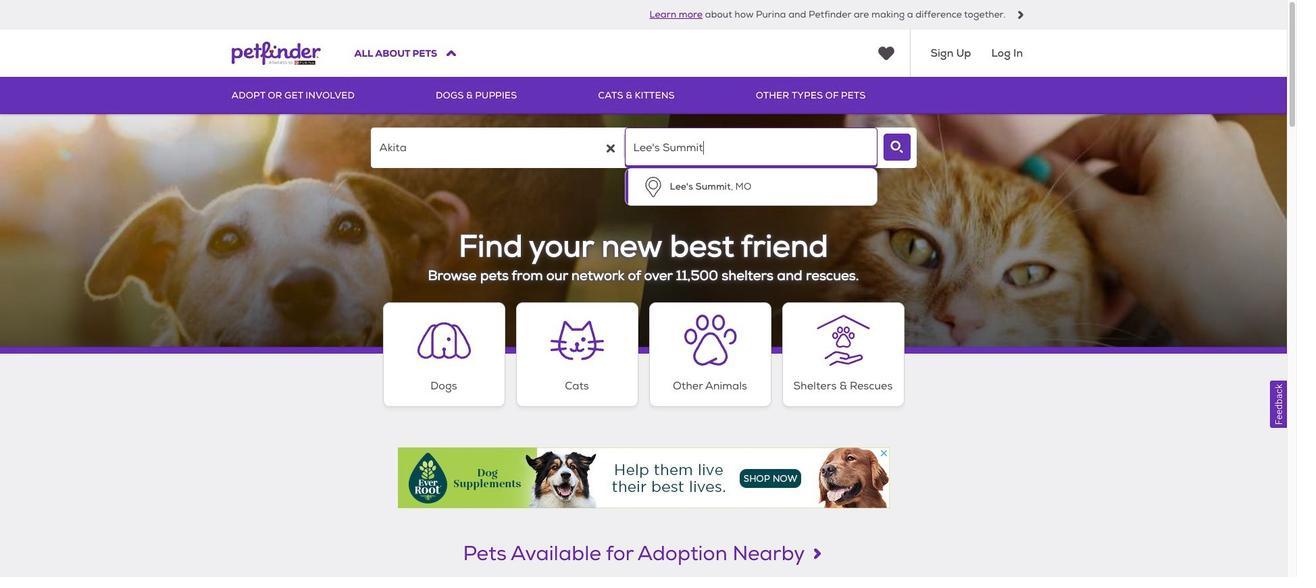 Task type: describe. For each thing, give the bounding box(es) containing it.
9c2b2 image
[[1017, 11, 1025, 19]]

primary element
[[231, 77, 1056, 114]]



Task type: vqa. For each thing, say whether or not it's contained in the screenshot.
the bottom Petfinder Home image
no



Task type: locate. For each thing, give the bounding box(es) containing it.
Enter City, State, or ZIP text field
[[625, 128, 878, 168]]

Search Terrier, Kitten, etc. text field
[[371, 128, 623, 168]]

advertisement element
[[398, 448, 890, 509]]

petfinder logo image
[[231, 30, 321, 77]]



